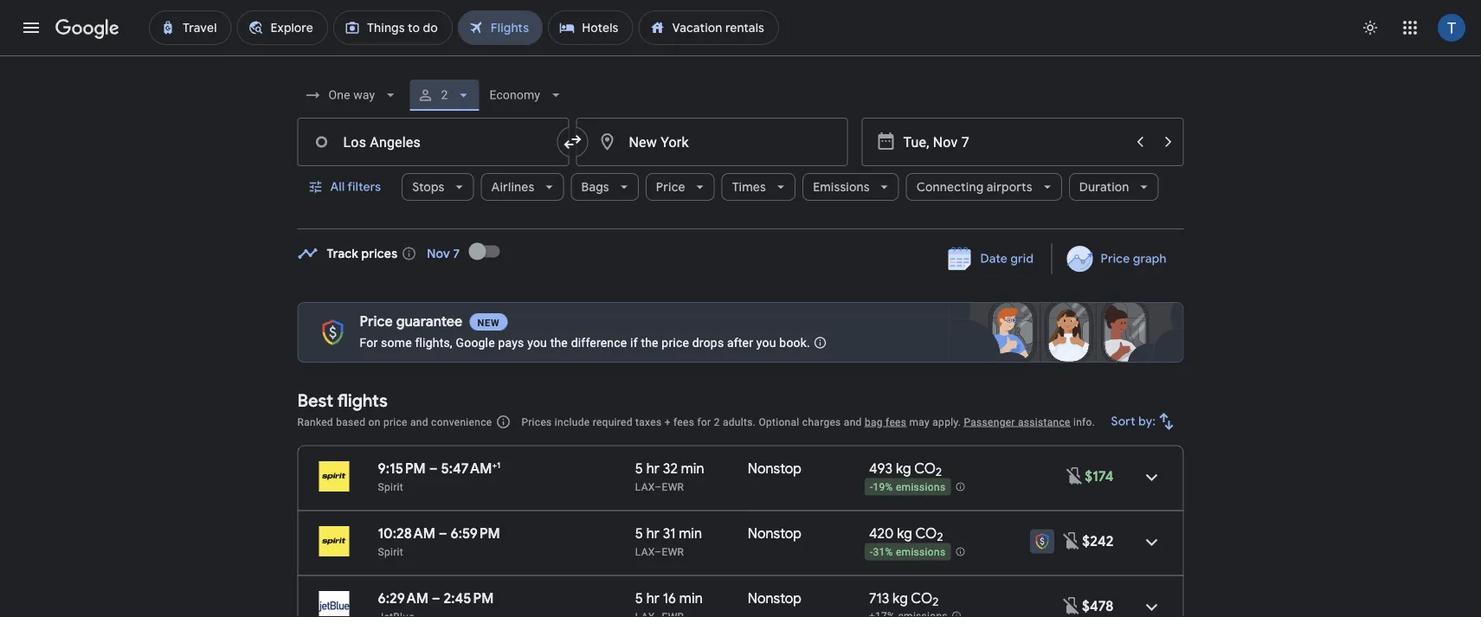 Task type: vqa. For each thing, say whether or not it's contained in the screenshot.
Hr within the 5 hr 32 min LAX – EWR
yes



Task type: describe. For each thing, give the bounding box(es) containing it.
difference
[[571, 335, 627, 350]]

9:15 pm
[[378, 460, 426, 477]]

track prices
[[327, 246, 398, 261]]

5 hr 16 min
[[635, 590, 703, 607]]

connecting airports button
[[906, 166, 1062, 208]]

lax for 5 hr 31 min
[[635, 546, 655, 558]]

Departure time: 10:28 AM. text field
[[378, 525, 435, 542]]

$478
[[1082, 597, 1114, 615]]

this price for this flight doesn't include overhead bin access. if you need a carry-on bag, use the bags filter to update prices. image
[[1061, 595, 1082, 616]]

include
[[555, 416, 590, 428]]

Departure time: 6:29 AM. text field
[[378, 590, 428, 607]]

1 you from the left
[[527, 335, 547, 350]]

guarantee
[[396, 313, 463, 331]]

– inside 5 hr 32 min lax – ewr
[[655, 481, 662, 493]]

1
[[497, 460, 501, 470]]

prices
[[361, 246, 398, 261]]

all filters
[[330, 179, 381, 195]]

493 kg co 2
[[869, 460, 942, 480]]

price button
[[646, 166, 715, 208]]

Arrival time: 2:45 PM. text field
[[444, 590, 494, 607]]

nonstop for 5 hr 31 min
[[748, 525, 802, 542]]

7
[[453, 246, 460, 261]]

convenience
[[431, 416, 492, 428]]

best flights
[[297, 390, 388, 412]]

– inside "5 hr 31 min lax – ewr"
[[655, 546, 662, 558]]

based
[[336, 416, 366, 428]]

price for price graph
[[1100, 251, 1130, 267]]

2 inside popup button
[[441, 88, 448, 102]]

date grid
[[980, 251, 1034, 267]]

Departure text field
[[903, 119, 1125, 165]]

passenger assistance button
[[964, 416, 1071, 428]]

0 vertical spatial price
[[662, 335, 689, 350]]

flight details. leaves los angeles international airport at 9:15 pm on tuesday, november 7 and arrives at newark liberty international airport at 5:47 am on wednesday, november 8. image
[[1131, 457, 1173, 498]]

assistance
[[1018, 416, 1071, 428]]

optional
[[759, 416, 799, 428]]

sort by: button
[[1104, 401, 1184, 442]]

airports
[[987, 179, 1033, 195]]

2:45 pm
[[444, 590, 494, 607]]

co for 713
[[911, 590, 933, 607]]

graph
[[1133, 251, 1166, 267]]

swap origin and destination. image
[[562, 132, 583, 152]]

lax for 5 hr 32 min
[[635, 481, 655, 493]]

main menu image
[[21, 17, 42, 38]]

1 vertical spatial price
[[383, 416, 407, 428]]

flight details. leaves los angeles international airport at 10:28 am on tuesday, november 7 and arrives at newark liberty international airport at 6:59 pm on tuesday, november 7. image
[[1131, 522, 1173, 563]]

nonstop flight. element for 5 hr 32 min
[[748, 460, 802, 480]]

may
[[909, 416, 930, 428]]

0 vertical spatial this price for this flight doesn't include overhead bin access. if you need a carry-on bag, use the bags filter to update prices. image
[[1064, 466, 1085, 486]]

pays
[[498, 335, 524, 350]]

co for 420
[[915, 525, 937, 542]]

adults.
[[723, 416, 756, 428]]

31%
[[873, 546, 893, 559]]

5 for 5 hr 32 min
[[635, 460, 643, 477]]

price for price guarantee
[[360, 313, 393, 331]]

2 fees from the left
[[886, 416, 907, 428]]

total duration 5 hr 31 min. element
[[635, 525, 748, 545]]

leaves los angeles international airport at 9:15 pm on tuesday, november 7 and arrives at newark liberty international airport at 5:47 am on wednesday, november 8. element
[[378, 460, 501, 477]]

– for 2:45 pm
[[432, 590, 440, 607]]

grid
[[1011, 251, 1034, 267]]

price graph button
[[1055, 243, 1180, 274]]

nonstop flight. element for 5 hr 31 min
[[748, 525, 802, 545]]

ewr for 31
[[662, 546, 684, 558]]

after
[[727, 335, 753, 350]]

charges
[[802, 416, 841, 428]]

prices
[[521, 416, 552, 428]]

+ inside 9:15 pm – 5:47 am + 1
[[492, 460, 497, 470]]

price graph
[[1100, 251, 1166, 267]]

bags button
[[571, 166, 639, 208]]

9:15 pm – 5:47 am + 1
[[378, 460, 501, 477]]

kg for 493
[[896, 460, 911, 477]]

5 hr 32 min lax – ewr
[[635, 460, 704, 493]]

5:47 am
[[441, 460, 492, 477]]

1 spirit from the top
[[378, 481, 403, 493]]

$174
[[1085, 467, 1114, 485]]

-31% emissions
[[870, 546, 946, 559]]

$242
[[1082, 532, 1114, 550]]

- for 493
[[870, 481, 873, 494]]

required
[[593, 416, 633, 428]]

times button
[[722, 166, 796, 208]]

713
[[869, 590, 889, 607]]

174 US dollars text field
[[1085, 467, 1114, 485]]

6:59 pm
[[451, 525, 500, 542]]

Departure time: 9:15 PM. text field
[[378, 460, 426, 477]]

total duration 5 hr 32 min. element
[[635, 460, 748, 480]]

for
[[697, 416, 711, 428]]

19%
[[873, 481, 893, 494]]

flight details. leaves los angeles international airport at 6:29 am on tuesday, november 7 and arrives at newark liberty international airport at 2:45 pm on tuesday, november 7. image
[[1131, 586, 1173, 617]]

bag
[[865, 416, 883, 428]]

kg for 420
[[897, 525, 912, 542]]

flights
[[337, 390, 388, 412]]

total duration 5 hr 16 min. element
[[635, 590, 748, 610]]

on
[[368, 416, 381, 428]]

for some flights, google pays you the difference if the price drops after you book.
[[360, 335, 810, 350]]

duration
[[1079, 179, 1129, 195]]

drops
[[692, 335, 724, 350]]

ranked
[[297, 416, 333, 428]]

airlines
[[491, 179, 535, 195]]

ranked based on price and convenience
[[297, 416, 492, 428]]



Task type: locate. For each thing, give the bounding box(es) containing it.
price left drops
[[662, 335, 689, 350]]

2 emissions from the top
[[896, 546, 946, 559]]

1 horizontal spatial the
[[641, 335, 658, 350]]

min inside 5 hr 32 min lax – ewr
[[681, 460, 704, 477]]

Arrival time: 5:47 AM on  Wednesday, November 8. text field
[[441, 460, 501, 477]]

new
[[477, 317, 500, 328]]

nonstop for 5 hr 32 min
[[748, 460, 802, 477]]

prices include required taxes + fees for 2 adults. optional charges and bag fees may apply. passenger assistance
[[521, 416, 1071, 428]]

1 vertical spatial +
[[492, 460, 497, 470]]

airlines button
[[481, 166, 564, 208]]

co inside 713 kg co 2
[[911, 590, 933, 607]]

nonstop flight. element for 5 hr 16 min
[[748, 590, 802, 610]]

min right "32"
[[681, 460, 704, 477]]

Arrival time: 6:59 PM. text field
[[451, 525, 500, 542]]

1 5 from the top
[[635, 460, 643, 477]]

0 vertical spatial min
[[681, 460, 704, 477]]

0 horizontal spatial price
[[383, 416, 407, 428]]

32
[[663, 460, 678, 477]]

2 nonstop from the top
[[748, 525, 802, 542]]

google
[[456, 335, 495, 350]]

None field
[[297, 80, 406, 111], [482, 80, 571, 111], [297, 80, 406, 111], [482, 80, 571, 111]]

2 vertical spatial nonstop
[[748, 590, 802, 607]]

420 kg co 2
[[869, 525, 943, 545]]

- down 420
[[870, 546, 873, 559]]

0 vertical spatial ewr
[[662, 481, 684, 493]]

lax
[[635, 481, 655, 493], [635, 546, 655, 558]]

2 inside 713 kg co 2
[[933, 595, 939, 610]]

2 vertical spatial nonstop flight. element
[[748, 590, 802, 610]]

ewr
[[662, 481, 684, 493], [662, 546, 684, 558]]

all
[[330, 179, 345, 195]]

ewr down 31
[[662, 546, 684, 558]]

None search field
[[297, 74, 1184, 229]]

duration button
[[1069, 166, 1159, 208]]

hr
[[646, 460, 660, 477], [646, 525, 660, 542], [646, 590, 660, 607]]

if
[[630, 335, 638, 350]]

– left 2:45 pm text field
[[432, 590, 440, 607]]

spirit
[[378, 481, 403, 493], [378, 546, 403, 558]]

emissions
[[813, 179, 870, 195]]

hr for 32
[[646, 460, 660, 477]]

493
[[869, 460, 893, 477]]

this price for this flight doesn't include overhead bin access. if you need a carry-on bag, use the bags filter to update prices. image up this price for this flight doesn't include overhead bin access. if you need a carry-on bag, use the bags filter to update prices. icon at the bottom right of the page
[[1061, 530, 1082, 551]]

best
[[297, 390, 333, 412]]

ewr down "32"
[[662, 481, 684, 493]]

242 US dollars text field
[[1082, 532, 1114, 550]]

apply.
[[933, 416, 961, 428]]

change appearance image
[[1350, 7, 1391, 48]]

lax down total duration 5 hr 31 min. element
[[635, 546, 655, 558]]

min for 5 hr 31 min
[[679, 525, 702, 542]]

emissions
[[896, 481, 946, 494], [896, 546, 946, 559]]

2 vertical spatial co
[[911, 590, 933, 607]]

– for 5:47 am
[[429, 460, 438, 477]]

– for 6:59 pm
[[439, 525, 447, 542]]

1 the from the left
[[550, 335, 568, 350]]

478 US dollars text field
[[1082, 597, 1114, 615]]

hr left 31
[[646, 525, 660, 542]]

kg inside 713 kg co 2
[[893, 590, 908, 607]]

5 left 31
[[635, 525, 643, 542]]

1 hr from the top
[[646, 460, 660, 477]]

min inside "5 hr 31 min lax – ewr"
[[679, 525, 702, 542]]

best flights main content
[[297, 231, 1184, 617]]

10:28 am – 6:59 pm spirit
[[378, 525, 500, 558]]

2 hr from the top
[[646, 525, 660, 542]]

connecting
[[916, 179, 984, 195]]

1 vertical spatial min
[[679, 525, 702, 542]]

2 inside 493 kg co 2
[[936, 465, 942, 480]]

16
[[663, 590, 676, 607]]

None text field
[[576, 118, 848, 166]]

1 vertical spatial spirit
[[378, 546, 403, 558]]

1 vertical spatial ewr
[[662, 546, 684, 558]]

1 ewr from the top
[[662, 481, 684, 493]]

min right 16
[[679, 590, 703, 607]]

min for 5 hr 32 min
[[681, 460, 704, 477]]

0 vertical spatial kg
[[896, 460, 911, 477]]

emissions for 420
[[896, 546, 946, 559]]

6:29 am
[[378, 590, 428, 607]]

ewr inside "5 hr 31 min lax – ewr"
[[662, 546, 684, 558]]

-19% emissions
[[870, 481, 946, 494]]

min
[[681, 460, 704, 477], [679, 525, 702, 542], [679, 590, 703, 607]]

kg
[[896, 460, 911, 477], [897, 525, 912, 542], [893, 590, 908, 607]]

- for 420
[[870, 546, 873, 559]]

co inside 493 kg co 2
[[914, 460, 936, 477]]

all filters button
[[297, 166, 395, 208]]

1 - from the top
[[870, 481, 873, 494]]

0 vertical spatial hr
[[646, 460, 660, 477]]

and left bag
[[844, 416, 862, 428]]

2 button
[[410, 74, 479, 116]]

1 vertical spatial nonstop
[[748, 525, 802, 542]]

fees left for
[[673, 416, 694, 428]]

kg up -31% emissions
[[897, 525, 912, 542]]

– right '9:15 pm' text field
[[429, 460, 438, 477]]

and left convenience
[[410, 416, 428, 428]]

0 horizontal spatial +
[[492, 460, 497, 470]]

kg inside 420 kg co 2
[[897, 525, 912, 542]]

0 vertical spatial nonstop flight. element
[[748, 460, 802, 480]]

1 horizontal spatial fees
[[886, 416, 907, 428]]

0 vertical spatial lax
[[635, 481, 655, 493]]

kg up -19% emissions
[[896, 460, 911, 477]]

nov
[[427, 246, 450, 261]]

2 - from the top
[[870, 546, 873, 559]]

0 horizontal spatial fees
[[673, 416, 694, 428]]

5 for 5 hr 31 min
[[635, 525, 643, 542]]

1 vertical spatial co
[[915, 525, 937, 542]]

2 horizontal spatial price
[[1100, 251, 1130, 267]]

1 vertical spatial price
[[1100, 251, 1130, 267]]

2 and from the left
[[844, 416, 862, 428]]

1 vertical spatial hr
[[646, 525, 660, 542]]

spirit down "10:28 am"
[[378, 546, 403, 558]]

hr left "32"
[[646, 460, 660, 477]]

price guarantee
[[360, 313, 463, 331]]

0 vertical spatial nonstop
[[748, 460, 802, 477]]

co up -19% emissions
[[914, 460, 936, 477]]

0 horizontal spatial the
[[550, 335, 568, 350]]

bag fees button
[[865, 416, 907, 428]]

2 nonstop flight. element from the top
[[748, 525, 802, 545]]

co up -31% emissions
[[915, 525, 937, 542]]

New feature text field
[[470, 313, 508, 331]]

+ down learn more about ranking image
[[492, 460, 497, 470]]

0 horizontal spatial and
[[410, 416, 428, 428]]

None text field
[[297, 118, 569, 166]]

1 vertical spatial kg
[[897, 525, 912, 542]]

1 fees from the left
[[673, 416, 694, 428]]

kg for 713
[[893, 590, 908, 607]]

flights,
[[415, 335, 453, 350]]

lax down total duration 5 hr 32 min. element at bottom
[[635, 481, 655, 493]]

passenger
[[964, 416, 1015, 428]]

sort
[[1111, 414, 1136, 429]]

price right bags popup button
[[656, 179, 685, 195]]

hr for 16
[[646, 590, 660, 607]]

spirit down 9:15 pm at left bottom
[[378, 481, 403, 493]]

5 hr 31 min lax – ewr
[[635, 525, 702, 558]]

emissions button
[[803, 166, 899, 208]]

sort by:
[[1111, 414, 1156, 429]]

1 vertical spatial lax
[[635, 546, 655, 558]]

min right 31
[[679, 525, 702, 542]]

price up for
[[360, 313, 393, 331]]

this price for this flight doesn't include overhead bin access. if you need a carry-on bag, use the bags filter to update prices. image down assistance
[[1064, 466, 1085, 486]]

2 vertical spatial kg
[[893, 590, 908, 607]]

price for price
[[656, 179, 685, 195]]

2 vertical spatial 5
[[635, 590, 643, 607]]

1 vertical spatial 5
[[635, 525, 643, 542]]

you right pays
[[527, 335, 547, 350]]

lax inside "5 hr 31 min lax – ewr"
[[635, 546, 655, 558]]

3 hr from the top
[[646, 590, 660, 607]]

ewr inside 5 hr 32 min lax – ewr
[[662, 481, 684, 493]]

– down total duration 5 hr 32 min. element at bottom
[[655, 481, 662, 493]]

- down 493
[[870, 481, 873, 494]]

loading results progress bar
[[0, 55, 1481, 59]]

hr left 16
[[646, 590, 660, 607]]

spirit inside the "10:28 am – 6:59 pm spirit"
[[378, 546, 403, 558]]

2 lax from the top
[[635, 546, 655, 558]]

2 the from the left
[[641, 335, 658, 350]]

–
[[429, 460, 438, 477], [655, 481, 662, 493], [439, 525, 447, 542], [655, 546, 662, 558], [432, 590, 440, 607]]

0 vertical spatial co
[[914, 460, 936, 477]]

0 vertical spatial +
[[665, 416, 671, 428]]

0 vertical spatial spirit
[[378, 481, 403, 493]]

kg right 713
[[893, 590, 908, 607]]

1 horizontal spatial you
[[756, 335, 776, 350]]

and
[[410, 416, 428, 428], [844, 416, 862, 428]]

leaves los angeles international airport at 6:29 am on tuesday, november 7 and arrives at newark liberty international airport at 2:45 pm on tuesday, november 7. element
[[378, 590, 494, 607]]

1 horizontal spatial +
[[665, 416, 671, 428]]

price inside button
[[1100, 251, 1130, 267]]

the right the if
[[641, 335, 658, 350]]

the left difference
[[550, 335, 568, 350]]

0 vertical spatial price
[[656, 179, 685, 195]]

price
[[662, 335, 689, 350], [383, 416, 407, 428]]

for
[[360, 335, 378, 350]]

co inside 420 kg co 2
[[915, 525, 937, 542]]

leaves los angeles international airport at 10:28 am on tuesday, november 7 and arrives at newark liberty international airport at 6:59 pm on tuesday, november 7. element
[[378, 525, 500, 542]]

2 for 5 hr 31 min
[[937, 530, 943, 545]]

taxes
[[635, 416, 662, 428]]

kg inside 493 kg co 2
[[896, 460, 911, 477]]

track
[[327, 246, 358, 261]]

1 emissions from the top
[[896, 481, 946, 494]]

emissions down 420 kg co 2 on the right of the page
[[896, 546, 946, 559]]

connecting airports
[[916, 179, 1033, 195]]

2 inside 420 kg co 2
[[937, 530, 943, 545]]

emissions for 493
[[896, 481, 946, 494]]

3 nonstop flight. element from the top
[[748, 590, 802, 610]]

5 inside "5 hr 31 min lax – ewr"
[[635, 525, 643, 542]]

by:
[[1139, 414, 1156, 429]]

co right 713
[[911, 590, 933, 607]]

hr inside 5 hr 32 min lax – ewr
[[646, 460, 660, 477]]

this price for this flight doesn't include overhead bin access. if you need a carry-on bag, use the bags filter to update prices. image
[[1064, 466, 1085, 486], [1061, 530, 1082, 551]]

2 vertical spatial price
[[360, 313, 393, 331]]

713 kg co 2
[[869, 590, 939, 610]]

price inside popup button
[[656, 179, 685, 195]]

you right after
[[756, 335, 776, 350]]

2 spirit from the top
[[378, 546, 403, 558]]

1 horizontal spatial price
[[662, 335, 689, 350]]

some
[[381, 335, 412, 350]]

2 you from the left
[[756, 335, 776, 350]]

0 horizontal spatial price
[[360, 313, 393, 331]]

– inside the "10:28 am – 6:59 pm spirit"
[[439, 525, 447, 542]]

1 vertical spatial -
[[870, 546, 873, 559]]

3 5 from the top
[[635, 590, 643, 607]]

1 lax from the top
[[635, 481, 655, 493]]

times
[[732, 179, 766, 195]]

1 vertical spatial this price for this flight doesn't include overhead bin access. if you need a carry-on bag, use the bags filter to update prices. image
[[1061, 530, 1082, 551]]

emissions down 493 kg co 2 on the right bottom
[[896, 481, 946, 494]]

1 vertical spatial emissions
[[896, 546, 946, 559]]

2 5 from the top
[[635, 525, 643, 542]]

5 left 16
[[635, 590, 643, 607]]

5 left "32"
[[635, 460, 643, 477]]

price right on
[[383, 416, 407, 428]]

date
[[980, 251, 1008, 267]]

stops button
[[402, 166, 474, 208]]

420
[[869, 525, 894, 542]]

learn more about tracked prices image
[[401, 246, 417, 261]]

find the best price region
[[297, 231, 1184, 288]]

1 vertical spatial nonstop flight. element
[[748, 525, 802, 545]]

hr for 31
[[646, 525, 660, 542]]

fees
[[673, 416, 694, 428], [886, 416, 907, 428]]

– down total duration 5 hr 31 min. element
[[655, 546, 662, 558]]

0 vertical spatial 5
[[635, 460, 643, 477]]

bags
[[581, 179, 609, 195]]

1 nonstop flight. element from the top
[[748, 460, 802, 480]]

3 nonstop from the top
[[748, 590, 802, 607]]

lax inside 5 hr 32 min lax – ewr
[[635, 481, 655, 493]]

0 horizontal spatial you
[[527, 335, 547, 350]]

book.
[[779, 335, 810, 350]]

co
[[914, 460, 936, 477], [915, 525, 937, 542], [911, 590, 933, 607]]

date grid button
[[935, 243, 1048, 274]]

learn more about price guarantee image
[[800, 322, 841, 363]]

1 and from the left
[[410, 416, 428, 428]]

ewr for 32
[[662, 481, 684, 493]]

2 ewr from the top
[[662, 546, 684, 558]]

hr inside "5 hr 31 min lax – ewr"
[[646, 525, 660, 542]]

2 for 5 hr 16 min
[[933, 595, 939, 610]]

nonstop flight. element
[[748, 460, 802, 480], [748, 525, 802, 545], [748, 590, 802, 610]]

co for 493
[[914, 460, 936, 477]]

fees right bag
[[886, 416, 907, 428]]

10:28 am
[[378, 525, 435, 542]]

31
[[663, 525, 676, 542]]

0 vertical spatial -
[[870, 481, 873, 494]]

5 inside 5 hr 32 min lax – ewr
[[635, 460, 643, 477]]

0 vertical spatial emissions
[[896, 481, 946, 494]]

nonstop for 5 hr 16 min
[[748, 590, 802, 607]]

nov 7
[[427, 246, 460, 261]]

1 nonstop from the top
[[748, 460, 802, 477]]

2 vertical spatial min
[[679, 590, 703, 607]]

6:29 am – 2:45 pm
[[378, 590, 494, 607]]

2 for 5 hr 32 min
[[936, 465, 942, 480]]

– left 6:59 pm text box
[[439, 525, 447, 542]]

+
[[665, 416, 671, 428], [492, 460, 497, 470]]

price left graph
[[1100, 251, 1130, 267]]

filters
[[347, 179, 381, 195]]

1 horizontal spatial and
[[844, 416, 862, 428]]

stops
[[412, 179, 445, 195]]

+ right taxes
[[665, 416, 671, 428]]

learn more about ranking image
[[495, 414, 511, 430]]

2 vertical spatial hr
[[646, 590, 660, 607]]

1 horizontal spatial price
[[656, 179, 685, 195]]

none search field containing all filters
[[297, 74, 1184, 229]]



